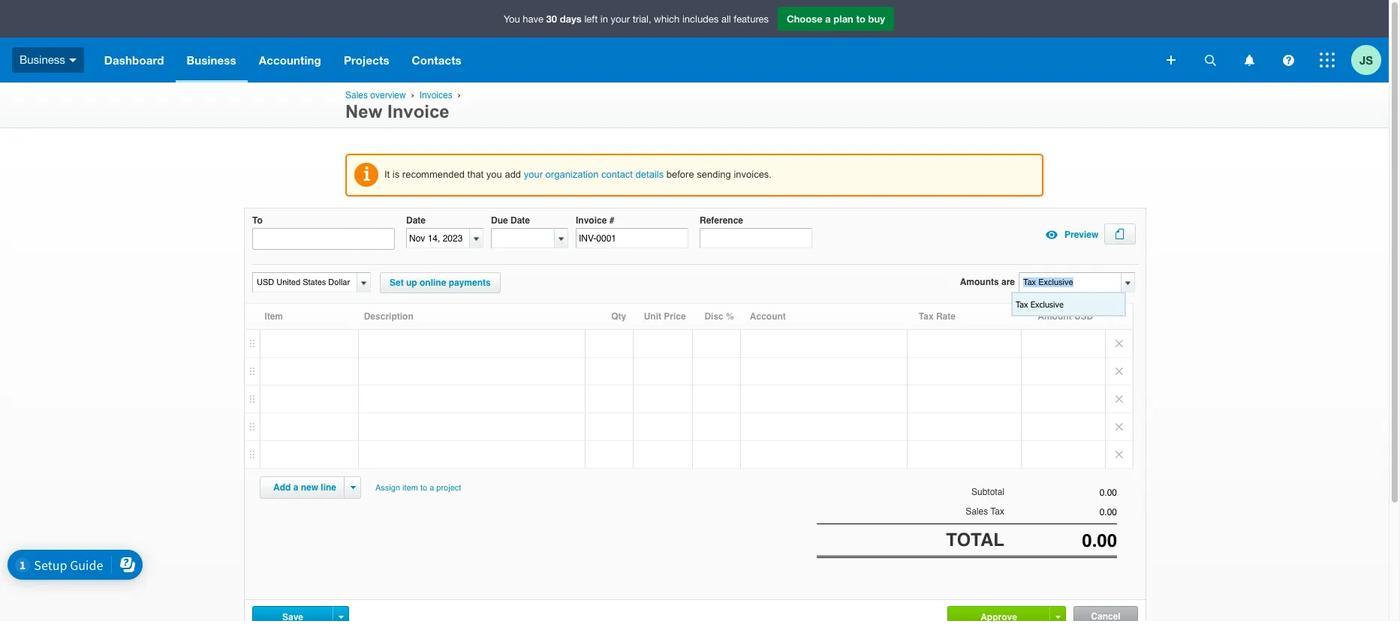 Task type: describe. For each thing, give the bounding box(es) containing it.
usd
[[1075, 312, 1094, 322]]

1 horizontal spatial to
[[856, 13, 866, 25]]

details
[[636, 169, 664, 180]]

description
[[364, 312, 414, 322]]

reference
[[700, 216, 744, 226]]

sending
[[697, 169, 731, 180]]

left
[[585, 14, 598, 25]]

sales overview link
[[345, 90, 406, 101]]

projects
[[344, 53, 389, 67]]

includes
[[683, 14, 719, 25]]

amounts
[[960, 277, 999, 288]]

preview
[[1065, 230, 1099, 240]]

buy
[[869, 13, 885, 25]]

new
[[345, 101, 383, 122]]

subtotal
[[972, 488, 1005, 498]]

tax for tax exclusive
[[1016, 300, 1028, 309]]

which
[[654, 14, 680, 25]]

item
[[403, 484, 418, 494]]

invoice #
[[576, 216, 615, 226]]

banner containing js
[[0, 0, 1389, 83]]

business button
[[175, 38, 248, 83]]

assign
[[376, 484, 400, 494]]

sales for sales overview › invoices › new invoice
[[345, 90, 368, 101]]

js
[[1360, 53, 1374, 66]]

organization
[[546, 169, 599, 180]]

that
[[468, 169, 484, 180]]

%
[[726, 312, 734, 322]]

projects button
[[333, 38, 401, 83]]

4 delete line item image from the top
[[1106, 442, 1133, 469]]

contact
[[602, 169, 633, 180]]

to
[[252, 216, 263, 226]]

add a new line link
[[264, 478, 345, 499]]

dashboard link
[[93, 38, 175, 83]]

choose a plan to buy
[[787, 13, 885, 25]]

features
[[734, 14, 769, 25]]

disc %
[[705, 312, 734, 322]]

item
[[265, 312, 283, 322]]

a for plan
[[826, 13, 831, 25]]

your organization contact details link
[[524, 169, 664, 180]]

2 svg image from the left
[[1283, 54, 1294, 66]]

preview link
[[1041, 224, 1099, 246]]

add
[[505, 169, 521, 180]]

exclusive
[[1031, 300, 1064, 309]]

delete line item image
[[1106, 358, 1133, 385]]

2 date from the left
[[511, 216, 530, 226]]

is
[[393, 169, 400, 180]]

1 horizontal spatial a
[[430, 484, 434, 494]]

business button
[[0, 38, 93, 83]]

have
[[523, 14, 544, 25]]

2 › from the left
[[458, 90, 461, 100]]

invoices.
[[734, 169, 772, 180]]

tax rate
[[919, 312, 956, 322]]

your for days
[[611, 14, 630, 25]]

contacts
[[412, 53, 462, 67]]

svg image inside business popup button
[[69, 58, 76, 62]]

up
[[406, 278, 417, 289]]

unit price
[[644, 312, 686, 322]]

set up online payments link
[[380, 273, 501, 294]]

more save options... image
[[338, 617, 344, 620]]

sales tax
[[966, 507, 1005, 518]]

you
[[487, 169, 502, 180]]

plan
[[834, 13, 854, 25]]

Due Date text field
[[492, 229, 554, 248]]

Date text field
[[407, 229, 469, 248]]

line
[[321, 483, 336, 494]]



Task type: locate. For each thing, give the bounding box(es) containing it.
tax exclusive
[[1016, 300, 1064, 309]]

your inside you have 30 days left in your trial, which includes all features
[[611, 14, 630, 25]]

your for that
[[524, 169, 543, 180]]

30
[[546, 13, 557, 25]]

1 horizontal spatial date
[[511, 216, 530, 226]]

0 vertical spatial to
[[856, 13, 866, 25]]

1 vertical spatial sales
[[966, 507, 989, 518]]

it is recommended that you add your organization contact details before sending invoices.
[[385, 169, 772, 180]]

1 › from the left
[[411, 90, 414, 100]]

banner
[[0, 0, 1389, 83]]

svg image
[[1205, 54, 1216, 66], [1283, 54, 1294, 66]]

sales down subtotal
[[966, 507, 989, 518]]

#
[[610, 216, 615, 226]]

0 horizontal spatial sales
[[345, 90, 368, 101]]

all
[[722, 14, 731, 25]]

invoices link
[[420, 90, 453, 101]]

disc
[[705, 312, 724, 322]]

› left invoices link
[[411, 90, 414, 100]]

a left 'project'
[[430, 484, 434, 494]]

tax left exclusive
[[1016, 300, 1028, 309]]

your
[[611, 14, 630, 25], [524, 169, 543, 180]]

2 vertical spatial tax
[[991, 507, 1005, 518]]

1 vertical spatial tax
[[919, 312, 934, 322]]

0 horizontal spatial date
[[406, 216, 426, 226]]

1 vertical spatial your
[[524, 169, 543, 180]]

tax for tax rate
[[919, 312, 934, 322]]

0 horizontal spatial tax
[[919, 312, 934, 322]]

business
[[20, 53, 65, 66], [187, 53, 236, 67]]

date up due date text box
[[511, 216, 530, 226]]

contacts button
[[401, 38, 473, 83]]

›
[[411, 90, 414, 100], [458, 90, 461, 100]]

1 horizontal spatial your
[[611, 14, 630, 25]]

› right invoices link
[[458, 90, 461, 100]]

navigation containing dashboard
[[93, 38, 1157, 83]]

unit
[[644, 312, 662, 322]]

1 delete line item image from the top
[[1106, 331, 1133, 358]]

0 horizontal spatial invoice
[[388, 101, 450, 122]]

1 horizontal spatial svg image
[[1283, 54, 1294, 66]]

overview
[[371, 90, 406, 101]]

a
[[826, 13, 831, 25], [293, 483, 298, 494], [430, 484, 434, 494]]

your right in
[[611, 14, 630, 25]]

add a new line
[[273, 483, 336, 494]]

date
[[406, 216, 426, 226], [511, 216, 530, 226]]

rate
[[936, 312, 956, 322]]

None text field
[[1020, 274, 1121, 292], [1005, 508, 1118, 518], [1005, 531, 1118, 552], [1020, 274, 1121, 292], [1005, 508, 1118, 518], [1005, 531, 1118, 552]]

sales inside the sales overview › invoices › new invoice
[[345, 90, 368, 101]]

accounting button
[[248, 38, 333, 83]]

tax left rate
[[919, 312, 934, 322]]

due
[[491, 216, 508, 226]]

1 svg image from the left
[[1205, 54, 1216, 66]]

invoices
[[420, 90, 453, 101]]

0 horizontal spatial to
[[421, 484, 427, 494]]

new
[[301, 483, 318, 494]]

navigation
[[93, 38, 1157, 83]]

1 vertical spatial to
[[421, 484, 427, 494]]

to right item
[[421, 484, 427, 494]]

total
[[946, 530, 1005, 551]]

sales for sales tax
[[966, 507, 989, 518]]

a for new
[[293, 483, 298, 494]]

0 vertical spatial your
[[611, 14, 630, 25]]

Reference text field
[[700, 228, 813, 249]]

1 date from the left
[[406, 216, 426, 226]]

business inside business dropdown button
[[187, 53, 236, 67]]

before
[[667, 169, 694, 180]]

days
[[560, 13, 582, 25]]

invoice
[[388, 101, 450, 122], [576, 216, 607, 226]]

tax
[[1016, 300, 1028, 309], [919, 312, 934, 322], [991, 507, 1005, 518]]

0 horizontal spatial business
[[20, 53, 65, 66]]

1 horizontal spatial business
[[187, 53, 236, 67]]

qty
[[612, 312, 627, 322]]

sales overview › invoices › new invoice
[[345, 90, 464, 122]]

amounts are
[[960, 277, 1015, 288]]

3 delete line item image from the top
[[1106, 414, 1133, 441]]

assign item to a project link
[[369, 477, 468, 500]]

0 horizontal spatial your
[[524, 169, 543, 180]]

amount usd
[[1038, 312, 1094, 322]]

1 horizontal spatial ›
[[458, 90, 461, 100]]

Invoice # text field
[[576, 228, 689, 249]]

1 vertical spatial invoice
[[576, 216, 607, 226]]

choose
[[787, 13, 823, 25]]

more approve options... image
[[1056, 617, 1061, 620]]

amount
[[1038, 312, 1072, 322]]

more add line options... image
[[350, 487, 356, 490]]

set up online payments
[[390, 278, 491, 289]]

0 horizontal spatial ›
[[411, 90, 414, 100]]

tax down subtotal
[[991, 507, 1005, 518]]

it
[[385, 169, 390, 180]]

set
[[390, 278, 404, 289]]

in
[[601, 14, 608, 25]]

sales
[[345, 90, 368, 101], [966, 507, 989, 518]]

you have 30 days left in your trial, which includes all features
[[504, 13, 769, 25]]

0 vertical spatial tax
[[1016, 300, 1028, 309]]

accounting
[[259, 53, 321, 67]]

date up date text field
[[406, 216, 426, 226]]

a inside "link"
[[293, 483, 298, 494]]

delete line item image
[[1106, 331, 1133, 358], [1106, 386, 1133, 413], [1106, 414, 1133, 441], [1106, 442, 1133, 469]]

your right add
[[524, 169, 543, 180]]

assign item to a project
[[376, 484, 461, 494]]

1 horizontal spatial tax
[[991, 507, 1005, 518]]

1 horizontal spatial sales
[[966, 507, 989, 518]]

project
[[437, 484, 461, 494]]

js button
[[1352, 38, 1389, 83]]

0 vertical spatial invoice
[[388, 101, 450, 122]]

payments
[[449, 278, 491, 289]]

1 horizontal spatial invoice
[[576, 216, 607, 226]]

sales up new at the left top of the page
[[345, 90, 368, 101]]

invoice left #
[[576, 216, 607, 226]]

due date
[[491, 216, 530, 226]]

svg image
[[1320, 53, 1335, 68], [1245, 54, 1255, 66], [1167, 56, 1176, 65], [69, 58, 76, 62]]

to left buy
[[856, 13, 866, 25]]

2 horizontal spatial tax
[[1016, 300, 1028, 309]]

price
[[664, 312, 686, 322]]

online
[[420, 278, 446, 289]]

are
[[1002, 277, 1015, 288]]

2 horizontal spatial a
[[826, 13, 831, 25]]

None text field
[[253, 274, 354, 292], [1005, 488, 1118, 499], [253, 274, 354, 292], [1005, 488, 1118, 499]]

trial,
[[633, 14, 652, 25]]

to
[[856, 13, 866, 25], [421, 484, 427, 494]]

2 delete line item image from the top
[[1106, 386, 1133, 413]]

a left new
[[293, 483, 298, 494]]

recommended
[[402, 169, 465, 180]]

invoice down invoices link
[[388, 101, 450, 122]]

business inside business popup button
[[20, 53, 65, 66]]

a left "plan"
[[826, 13, 831, 25]]

0 horizontal spatial svg image
[[1205, 54, 1216, 66]]

0 horizontal spatial a
[[293, 483, 298, 494]]

account
[[750, 312, 786, 322]]

you
[[504, 14, 520, 25]]

invoice inside the sales overview › invoices › new invoice
[[388, 101, 450, 122]]

dashboard
[[104, 53, 164, 67]]

0 vertical spatial sales
[[345, 90, 368, 101]]

add
[[273, 483, 291, 494]]



Task type: vqa. For each thing, say whether or not it's contained in the screenshot.
Supplies
no



